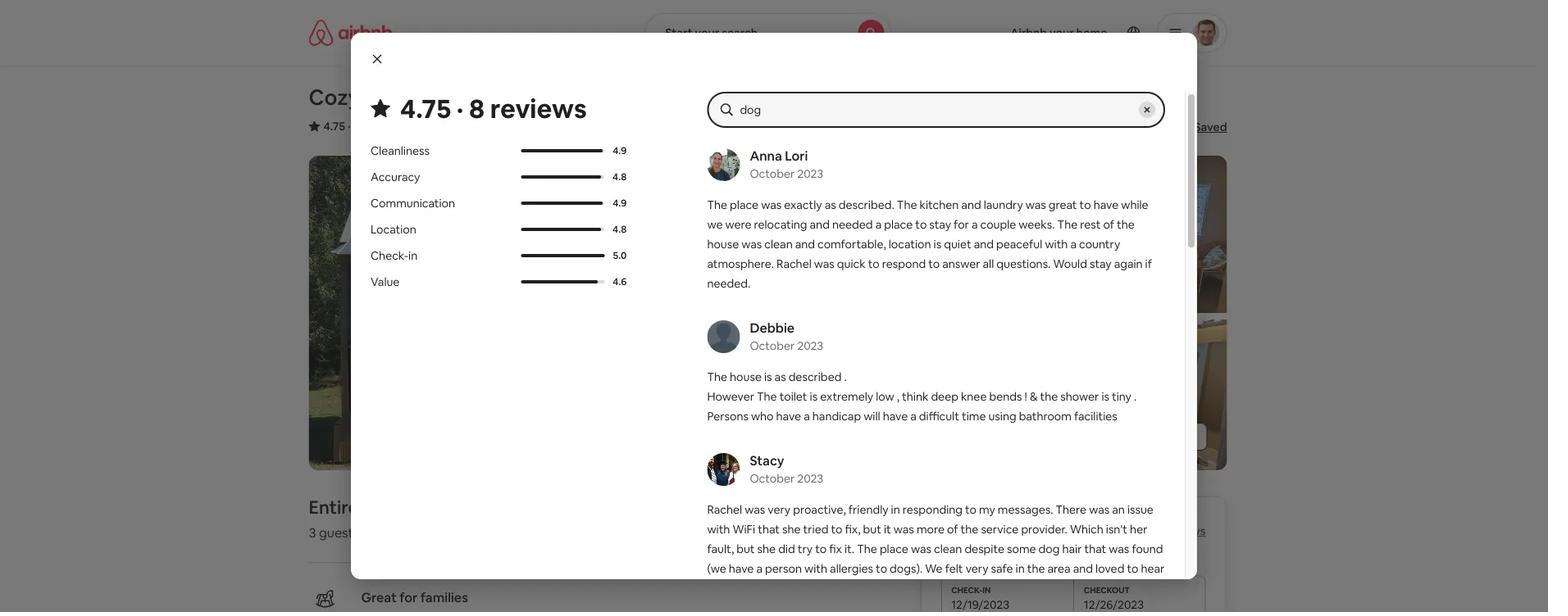 Task type: vqa. For each thing, say whether or not it's contained in the screenshot.


Task type: describe. For each thing, give the bounding box(es) containing it.
fault,
[[707, 542, 734, 557]]

!
[[1025, 390, 1028, 404]]

with inside the place was exactly as described. the kitchen and laundry was great to have while we were relocating and needed a place to stay for a couple weeks. the rest of the house was clean and comfortable, location is quiet and peaceful with a country atmosphere. rachel was quick to respond to answer all questions. would stay again if needed.
[[1045, 237, 1068, 252]]

and down exactly
[[810, 217, 830, 232]]

a down (we
[[707, 582, 714, 596]]

cozy country cabin image 2 image
[[775, 156, 998, 313]]

a left few
[[806, 582, 812, 596]]

4.9 for communication
[[613, 197, 627, 210]]

4.75 for 4.75 · 8 reviews
[[400, 91, 451, 126]]

weeks.
[[1019, 217, 1055, 232]]

country
[[364, 84, 447, 111]]

to up location
[[916, 217, 927, 232]]

to up rest
[[1080, 198, 1091, 212]]

donkey
[[716, 582, 755, 596]]

issue
[[1128, 503, 1154, 518]]

felt
[[946, 562, 964, 577]]

12/19/2023
[[952, 598, 1010, 613]]

12/26/2023
[[1084, 598, 1144, 613]]

2 horizontal spatial in
[[1016, 562, 1025, 577]]

to left hear at bottom
[[1127, 562, 1139, 577]]

1 vertical spatial with
[[707, 523, 730, 537]]

a up "would"
[[1071, 237, 1077, 252]]

your
[[695, 25, 720, 40]]

of inside rachel was very proactive, friendly in responding to my messages. there was an issue with wifi that she tried to fix, but it was more of the service provider. which isn't her fault, but she did try to fix it. the place was clean despite some dog hair that was found (we have a person with allergies to dogs). we felt very safe in the area and loved to hear a donkey hollering a few times a day. overall, a good stay and cheap find for wedding weekend.
[[947, 523, 959, 537]]

great for families
[[361, 590, 468, 606]]

allergies
[[830, 562, 874, 577]]

before
[[970, 542, 1006, 557]]

kitchen
[[920, 198, 959, 212]]

answer
[[943, 257, 981, 272]]

anna lori october 2023
[[750, 147, 824, 181]]

1 vertical spatial stay
[[1090, 257, 1112, 272]]

clean inside the place was exactly as described. the kitchen and laundry was great to have while we were relocating and needed a place to stay for a couple weeks. the rest of the house was clean and comfortable, location is quiet and peaceful with a country atmosphere. rachel was quick to respond to answer all questions. would stay again if needed.
[[765, 237, 793, 252]]

1 vertical spatial in
[[891, 503, 900, 518]]

the inside the house is as described . however the toilet is extremely low , think deep knee bends ! & the shower is tiny . persons who have a handicap will have a difficult time using bathroom facilities
[[1041, 390, 1058, 404]]

october for debbie
[[750, 339, 795, 354]]

1 vertical spatial but
[[737, 542, 755, 557]]

0 vertical spatial place
[[730, 198, 759, 212]]

1 vertical spatial that
[[1085, 542, 1107, 557]]

october for stacy
[[750, 472, 795, 486]]

stacy image
[[707, 454, 740, 486]]

the up however at the bottom left of the page
[[707, 370, 728, 385]]

the inside the place was exactly as described. the kitchen and laundry was great to have while we were relocating and needed a place to stay for a couple weeks. the rest of the house was clean and comfortable, location is quiet and peaceful with a country atmosphere. rachel was quick to respond to answer all questions. would stay again if needed.
[[1117, 217, 1135, 232]]

service
[[981, 523, 1019, 537]]

respond
[[882, 257, 926, 272]]

hear
[[1141, 562, 1165, 577]]

hollering
[[758, 582, 803, 596]]

2023 inside anna lori october 2023
[[798, 167, 824, 181]]

4.8 for accuracy
[[613, 171, 627, 183]]

quick
[[837, 257, 866, 272]]

was right it
[[894, 523, 915, 537]]

overall,
[[901, 582, 941, 596]]

3
[[309, 525, 316, 542]]

low
[[876, 390, 895, 404]]

states
[[551, 119, 585, 134]]

country
[[1080, 237, 1121, 252]]

to right quick
[[868, 257, 880, 272]]

$604
[[988, 518, 1032, 541]]

1 vertical spatial 8
[[1156, 524, 1162, 539]]

knee
[[961, 390, 987, 404]]

0 horizontal spatial in
[[409, 249, 418, 263]]

by rachel
[[479, 496, 560, 519]]

great
[[361, 590, 397, 606]]

stacy october 2023
[[750, 452, 824, 486]]

person
[[765, 562, 802, 577]]

anna
[[750, 147, 782, 164]]

using
[[989, 409, 1017, 424]]

there
[[1056, 503, 1087, 518]]

the up we on the top of page
[[707, 198, 728, 212]]

rachel was very proactive, friendly in responding to my messages. there was an issue with wifi that she tried to fix, but it was more of the service provider. which isn't her fault, but she did try to fix it. the place was clean despite some dog hair that was found (we have a person with allergies to dogs). we felt very safe in the area and loved to hear a donkey hollering a few times a day. overall, a good stay and cheap find for wedding weekend.
[[707, 503, 1165, 613]]

hosted
[[415, 496, 475, 519]]

4.75 for 4.75 ·
[[324, 119, 345, 134]]

was up wifi
[[745, 503, 766, 518]]

clear search image
[[1143, 106, 1152, 114]]

2 horizontal spatial ·
[[1149, 524, 1152, 539]]

it
[[884, 523, 891, 537]]

despite
[[965, 542, 1005, 557]]

value
[[371, 275, 400, 290]]

to left fix,
[[831, 523, 843, 537]]

if
[[1146, 257, 1153, 272]]

is down the described
[[810, 390, 818, 404]]

the down great
[[1058, 217, 1078, 232]]

were
[[726, 217, 752, 232]]

try
[[798, 542, 813, 557]]

to left fix
[[816, 542, 827, 557]]

have down ,
[[883, 409, 908, 424]]

Search reviews, Press 'Enter' to search text field
[[740, 102, 1133, 118]]

$654 $604 total before taxes
[[942, 518, 1037, 557]]

clean inside rachel was very proactive, friendly in responding to my messages. there was an issue with wifi that she tried to fix, but it was more of the service provider. which isn't her fault, but she did try to fix it. the place was clean despite some dog hair that was found (we have a person with allergies to dogs). we felt very safe in the area and loved to hear a donkey hollering a few times a day. overall, a good stay and cheap find for wedding weekend.
[[934, 542, 962, 557]]

her
[[1130, 523, 1148, 537]]

who
[[751, 409, 774, 424]]

cabin
[[452, 84, 510, 111]]

show all photos
[[1110, 430, 1195, 445]]

a left couple
[[972, 217, 978, 232]]

was down isn't
[[1109, 542, 1130, 557]]

show all photos button
[[1077, 423, 1208, 451]]

to up day.
[[876, 562, 888, 577]]

and down safe
[[1007, 582, 1027, 596]]

and right kitchen
[[962, 198, 982, 212]]

communication
[[371, 196, 455, 211]]

the inside rachel was very proactive, friendly in responding to my messages. there was an issue with wifi that she tried to fix, but it was more of the service provider. which isn't her fault, but she did try to fix it. the place was clean despite some dog hair that was found (we have a person with allergies to dogs). we felt very safe in the area and loved to hear a donkey hollering a few times a day. overall, a good stay and cheap find for wedding weekend.
[[857, 542, 878, 557]]

was left quick
[[814, 257, 835, 272]]

found
[[1132, 542, 1164, 557]]

home
[[362, 496, 411, 519]]

difficult
[[919, 409, 960, 424]]

4.9 for cleanliness
[[613, 144, 627, 157]]

and up "find"
[[1074, 562, 1093, 577]]

friendly
[[849, 503, 889, 518]]

check-in
[[371, 249, 418, 263]]

to left the my
[[965, 503, 977, 518]]

rachel inside rachel was very proactive, friendly in responding to my messages. there was an issue with wifi that she tried to fix, but it was more of the service provider. which isn't her fault, but she did try to fix it. the place was clean despite some dog hair that was found (we have a person with allergies to dogs). we felt very safe in the area and loved to hear a donkey hollering a few times a day. overall, a good stay and cheap find for wedding weekend.
[[707, 503, 742, 518]]

all inside button
[[1142, 430, 1154, 445]]

dogs).
[[890, 562, 923, 577]]

guests
[[319, 525, 360, 542]]

2023 for stacy
[[798, 472, 824, 486]]

show
[[1110, 430, 1140, 445]]

4.6
[[613, 276, 627, 288]]

stay inside rachel was very proactive, friendly in responding to my messages. there was an issue with wifi that she tried to fix, but it was more of the service provider. which isn't her fault, but she did try to fix it. the place was clean despite some dog hair that was found (we have a person with allergies to dogs). we felt very safe in the area and loved to hear a donkey hollering a few times a day. overall, a good stay and cheap find for wedding weekend.
[[983, 582, 1005, 596]]

as inside the house is as described . however the toilet is extremely low , think deep knee bends ! & the shower is tiny . persons who have a handicap will have a difficult time using bathroom facilities
[[775, 370, 786, 385]]

2023 for debbie
[[798, 339, 824, 354]]

all inside the place was exactly as described. the kitchen and laundry was great to have while we were relocating and needed a place to stay for a couple weeks. the rest of the house was clean and comfortable, location is quiet and peaceful with a country atmosphere. rachel was quick to respond to answer all questions. would stay again if needed.
[[983, 257, 994, 272]]

texas,
[[476, 119, 509, 134]]

the up the total
[[961, 523, 979, 537]]

to left answer on the right of the page
[[929, 257, 940, 272]]

and down couple
[[974, 237, 994, 252]]

cozy country cabin image 3 image
[[775, 320, 998, 471]]

more
[[917, 523, 945, 537]]

house inside the house is as described . however the toilet is extremely low , think deep knee bends ! & the shower is tiny . persons who have a handicap will have a difficult time using bathroom facilities
[[730, 370, 762, 385]]

did
[[779, 542, 795, 557]]

stacy
[[750, 452, 785, 469]]

was up relocating
[[761, 198, 782, 212]]

messages.
[[998, 503, 1054, 518]]

debbie image
[[707, 321, 740, 354]]

cleanliness
[[371, 144, 430, 158]]

reviews inside dialog
[[490, 91, 587, 126]]

time
[[962, 409, 986, 424]]

the up who
[[757, 390, 777, 404]]

a left good
[[943, 582, 950, 596]]

we
[[707, 217, 723, 232]]

0 horizontal spatial that
[[758, 523, 780, 537]]

extremely
[[820, 390, 874, 404]]

families
[[421, 590, 468, 606]]

handicap
[[813, 409, 861, 424]]

1 vertical spatial place
[[885, 217, 913, 232]]

have inside rachel was very proactive, friendly in responding to my messages. there was an issue with wifi that she tried to fix, but it was more of the service provider. which isn't her fault, but she did try to fix it. the place was clean despite some dog hair that was found (we have a person with allergies to dogs). we felt very safe in the area and loved to hear a donkey hollering a few times a day. overall, a good stay and cheap find for wedding weekend.
[[729, 562, 754, 577]]

hair
[[1063, 542, 1082, 557]]

my
[[979, 503, 996, 518]]

tried
[[804, 523, 829, 537]]

is left tiny
[[1102, 390, 1110, 404]]



Task type: locate. For each thing, give the bounding box(es) containing it.
stay
[[930, 217, 952, 232], [1090, 257, 1112, 272], [983, 582, 1005, 596]]

bathroom
[[1019, 409, 1072, 424]]

have up rest
[[1094, 198, 1119, 212]]

in down location
[[409, 249, 418, 263]]

while
[[1122, 198, 1149, 212]]

5.0 out of 5.0 image
[[521, 254, 605, 258], [521, 254, 605, 258]]

0 horizontal spatial ·
[[348, 119, 351, 134]]

area
[[1048, 562, 1071, 577]]

with
[[1045, 237, 1068, 252], [707, 523, 730, 537], [805, 562, 828, 577]]

4.75 · 8 reviews dialog
[[351, 33, 1198, 613]]

have inside the place was exactly as described. the kitchen and laundry was great to have while we were relocating and needed a place to stay for a couple weeks. the rest of the house was clean and comfortable, location is quiet and peaceful with a country atmosphere. rachel was quick to respond to answer all questions. would stay again if needed.
[[1094, 198, 1119, 212]]

0 vertical spatial as
[[825, 198, 836, 212]]

october down debbie
[[750, 339, 795, 354]]

laundry
[[984, 198, 1024, 212]]

1 2023 from the top
[[798, 167, 824, 181]]

with up fault,
[[707, 523, 730, 537]]

october inside stacy october 2023
[[750, 472, 795, 486]]

4.75 inside dialog
[[400, 91, 451, 126]]

was up atmosphere.
[[742, 237, 762, 252]]

0 horizontal spatial rachel
[[707, 503, 742, 518]]

. up the extremely
[[844, 370, 847, 385]]

4.75
[[400, 91, 451, 126], [324, 119, 345, 134], [1125, 524, 1147, 539]]

have
[[1094, 198, 1119, 212], [776, 409, 802, 424], [883, 409, 908, 424], [729, 562, 754, 577]]

with up "would"
[[1045, 237, 1068, 252]]

debbie
[[750, 320, 795, 336]]

2 2023 from the top
[[798, 339, 824, 354]]

1 horizontal spatial she
[[783, 523, 801, 537]]

entire
[[309, 496, 359, 519]]

a left day.
[[869, 582, 875, 596]]

comfortable,
[[818, 237, 887, 252]]

2023 up proactive,
[[798, 472, 824, 486]]

2 october from the top
[[750, 339, 795, 354]]

is inside the place was exactly as described. the kitchen and laundry was great to have while we were relocating and needed a place to stay for a couple weeks. the rest of the house was clean and comfortable, location is quiet and peaceful with a country atmosphere. rachel was quick to respond to answer all questions. would stay again if needed.
[[934, 237, 942, 252]]

1 vertical spatial clean
[[934, 542, 962, 557]]

· right her
[[1149, 524, 1152, 539]]

0 vertical spatial 2023
[[798, 167, 824, 181]]

1 vertical spatial reviews
[[1165, 524, 1206, 539]]

she left the did
[[758, 542, 776, 557]]

1 horizontal spatial 8
[[1156, 524, 1162, 539]]

0 vertical spatial very
[[768, 503, 791, 518]]

questions.
[[997, 257, 1051, 272]]

rest
[[1081, 217, 1101, 232]]

responding
[[903, 503, 963, 518]]

but left it
[[863, 523, 882, 537]]

2 vertical spatial october
[[750, 472, 795, 486]]

persons
[[707, 409, 749, 424]]

proactive,
[[793, 503, 846, 518]]

october down anna
[[750, 167, 795, 181]]

stacy image
[[707, 454, 740, 486]]

4.6 out of 5.0 image
[[521, 281, 605, 284], [521, 281, 598, 284]]

debbie image
[[707, 321, 740, 354]]

start
[[666, 25, 693, 40]]

cozy country cabin image 1 image
[[309, 156, 768, 471]]

the down while
[[1117, 217, 1135, 232]]

october down the stacy
[[750, 472, 795, 486]]

for up quiet
[[954, 217, 969, 232]]

2023 inside stacy october 2023
[[798, 472, 824, 486]]

4.75 up cleanliness
[[400, 91, 451, 126]]

the
[[1117, 217, 1135, 232], [1041, 390, 1058, 404], [961, 523, 979, 537], [1028, 562, 1045, 577]]

2023 down lori
[[798, 167, 824, 181]]

1 vertical spatial 4.8
[[613, 223, 627, 236]]

october inside anna lori october 2023
[[750, 167, 795, 181]]

clean up felt
[[934, 542, 962, 557]]

atmosphere.
[[707, 257, 774, 272]]

clean
[[765, 237, 793, 252], [934, 542, 962, 557]]

0 horizontal spatial very
[[768, 503, 791, 518]]

1 horizontal spatial as
[[825, 198, 836, 212]]

1 horizontal spatial 4.75 · 8 reviews
[[1125, 524, 1206, 539]]

powderly,
[[421, 119, 473, 134]]

1 horizontal spatial 4.75
[[400, 91, 451, 126]]

in up it
[[891, 503, 900, 518]]

2 vertical spatial place
[[880, 542, 909, 557]]

cozy country cabin
[[309, 84, 510, 111]]

location
[[371, 222, 417, 237]]

that down which
[[1085, 542, 1107, 557]]

accuracy
[[371, 170, 420, 185]]

in right safe
[[1016, 562, 1025, 577]]

for right "find"
[[1088, 582, 1103, 596]]

as inside the place was exactly as described. the kitchen and laundry was great to have while we were relocating and needed a place to stay for a couple weeks. the rest of the house was clean and comfortable, location is quiet and peaceful with a country atmosphere. rachel was quick to respond to answer all questions. would stay again if needed.
[[825, 198, 836, 212]]

rachel up wifi
[[707, 503, 742, 518]]

for inside rachel was very proactive, friendly in responding to my messages. there was an issue with wifi that she tried to fix, but it was more of the service provider. which isn't her fault, but she did try to fix it. the place was clean despite some dog hair that was found (we have a person with allergies to dogs). we felt very safe in the area and loved to hear a donkey hollering a few times a day. overall, a good stay and cheap find for wedding weekend.
[[1088, 582, 1103, 596]]

have down the toilet
[[776, 409, 802, 424]]

needed
[[833, 217, 873, 232]]

and down relocating
[[795, 237, 815, 252]]

0 vertical spatial she
[[783, 523, 801, 537]]

needed.
[[707, 276, 751, 291]]

4.75 · 8 reviews inside dialog
[[400, 91, 587, 126]]

1 4.8 from the top
[[613, 171, 627, 183]]

as
[[825, 198, 836, 212], [775, 370, 786, 385]]

october inside debbie october 2023
[[750, 339, 795, 354]]

2 vertical spatial in
[[1016, 562, 1025, 577]]

rachel
[[777, 257, 812, 272], [707, 503, 742, 518]]

0 horizontal spatial stay
[[930, 217, 952, 232]]

start your search button
[[645, 13, 891, 52]]

0 horizontal spatial she
[[758, 542, 776, 557]]

4.75 · 8 reviews
[[400, 91, 587, 126], [1125, 524, 1206, 539]]

which
[[1070, 523, 1104, 537]]

united
[[512, 119, 548, 134]]

3 october from the top
[[750, 472, 795, 486]]

the place was exactly as described. the kitchen and laundry was great to have while we were relocating and needed a place to stay for a couple weeks. the rest of the house was clean and comfortable, location is quiet and peaceful with a country atmosphere. rachel was quick to respond to answer all questions. would stay again if needed.
[[707, 198, 1153, 291]]

4.8 for location
[[613, 223, 627, 236]]

find
[[1065, 582, 1085, 596]]

the up cheap
[[1028, 562, 1045, 577]]

but down wifi
[[737, 542, 755, 557]]

location
[[889, 237, 931, 252]]

quiet
[[944, 237, 972, 252]]

for right great
[[400, 590, 418, 606]]

as right exactly
[[825, 198, 836, 212]]

to
[[1080, 198, 1091, 212], [916, 217, 927, 232], [868, 257, 880, 272], [929, 257, 940, 272], [965, 503, 977, 518], [831, 523, 843, 537], [816, 542, 827, 557], [876, 562, 888, 577], [1127, 562, 1139, 577]]

. right tiny
[[1134, 390, 1137, 404]]

1 vertical spatial all
[[1142, 430, 1154, 445]]

Start your search search field
[[645, 13, 891, 52]]

0 horizontal spatial with
[[707, 523, 730, 537]]

cozy
[[309, 84, 360, 111]]

house inside the place was exactly as described. the kitchen and laundry was great to have while we were relocating and needed a place to stay for a couple weeks. the rest of the house was clean and comfortable, location is quiet and peaceful with a country atmosphere. rachel was quick to respond to answer all questions. would stay again if needed.
[[707, 237, 739, 252]]

of up the total
[[947, 523, 959, 537]]

tiny
[[1112, 390, 1132, 404]]

fix
[[830, 542, 842, 557]]

was left an
[[1089, 503, 1110, 518]]

couple
[[981, 217, 1017, 232]]

as up the toilet
[[775, 370, 786, 385]]

1 horizontal spatial very
[[966, 562, 989, 577]]

place down it
[[880, 542, 909, 557]]

again
[[1115, 257, 1143, 272]]

0 horizontal spatial all
[[983, 257, 994, 272]]

1 horizontal spatial for
[[954, 217, 969, 232]]

shower
[[1061, 390, 1099, 404]]

clean down relocating
[[765, 237, 793, 252]]

(we
[[707, 562, 727, 577]]

1 vertical spatial 2023
[[798, 339, 824, 354]]

photos
[[1157, 430, 1195, 445]]

2 horizontal spatial for
[[1088, 582, 1103, 596]]

is left quiet
[[934, 237, 942, 252]]

very down despite
[[966, 562, 989, 577]]

1 horizontal spatial that
[[1085, 542, 1107, 557]]

very up the did
[[768, 503, 791, 518]]

2 vertical spatial stay
[[983, 582, 1005, 596]]

that right wifi
[[758, 523, 780, 537]]

a down the toilet
[[804, 409, 810, 424]]

2023 up the described
[[798, 339, 824, 354]]

cozy country cabin image 4 image
[[1004, 156, 1228, 313]]

total
[[942, 542, 968, 557]]

profile element
[[911, 0, 1228, 66]]

0 horizontal spatial for
[[400, 590, 418, 606]]

fix,
[[845, 523, 861, 537]]

1 horizontal spatial with
[[805, 562, 828, 577]]

a
[[876, 217, 882, 232], [972, 217, 978, 232], [1071, 237, 1077, 252], [804, 409, 810, 424], [911, 409, 917, 424], [757, 562, 763, 577], [707, 582, 714, 596], [806, 582, 812, 596], [869, 582, 875, 596], [943, 582, 950, 596]]

stay up 12/19/2023
[[983, 582, 1005, 596]]

stay down kitchen
[[930, 217, 952, 232]]

0 vertical spatial .
[[844, 370, 847, 385]]

all right answer on the right of the page
[[983, 257, 994, 272]]

4.75 down cozy
[[324, 119, 345, 134]]

she up the did
[[783, 523, 801, 537]]

0 vertical spatial 4.9
[[613, 144, 627, 157]]

good
[[952, 582, 980, 596]]

0 horizontal spatial .
[[844, 370, 847, 385]]

powderly, texas, united states
[[421, 119, 585, 134]]

of right rest
[[1104, 217, 1115, 232]]

place inside rachel was very proactive, friendly in responding to my messages. there was an issue with wifi that she tried to fix, but it was more of the service provider. which isn't her fault, but she did try to fix it. the place was clean despite some dog hair that was found (we have a person with allergies to dogs). we felt very safe in the area and loved to hear a donkey hollering a few times a day. overall, a good stay and cheap find for wedding weekend.
[[880, 542, 909, 557]]

1 horizontal spatial stay
[[983, 582, 1005, 596]]

is up who
[[764, 370, 772, 385]]

0 vertical spatial house
[[707, 237, 739, 252]]

0 horizontal spatial as
[[775, 370, 786, 385]]

0 horizontal spatial reviews
[[490, 91, 587, 126]]

1 vertical spatial very
[[966, 562, 989, 577]]

was down more
[[911, 542, 932, 557]]

the left kitchen
[[897, 198, 917, 212]]

1 4.9 from the top
[[613, 144, 627, 157]]

1 vertical spatial .
[[1134, 390, 1137, 404]]

the
[[707, 198, 728, 212], [897, 198, 917, 212], [1058, 217, 1078, 232], [707, 370, 728, 385], [757, 390, 777, 404], [857, 542, 878, 557]]

2 vertical spatial with
[[805, 562, 828, 577]]

1 vertical spatial october
[[750, 339, 795, 354]]

wedding
[[1106, 582, 1152, 596]]

peaceful
[[997, 237, 1043, 252]]

1 horizontal spatial rachel
[[777, 257, 812, 272]]

0 vertical spatial all
[[983, 257, 994, 272]]

2 4.9 from the top
[[613, 197, 627, 210]]

think
[[902, 390, 929, 404]]

stay down country
[[1090, 257, 1112, 272]]

1 vertical spatial 4.75 · 8 reviews
[[1125, 524, 1206, 539]]

have up donkey
[[729, 562, 754, 577]]

2 horizontal spatial with
[[1045, 237, 1068, 252]]

4.75 up found
[[1125, 524, 1147, 539]]

for inside the place was exactly as described. the kitchen and laundry was great to have while we were relocating and needed a place to stay for a couple weeks. the rest of the house was clean and comfortable, location is quiet and peaceful with a country atmosphere. rachel was quick to respond to answer all questions. would stay again if needed.
[[954, 217, 969, 232]]

0 horizontal spatial of
[[947, 523, 959, 537]]

0 horizontal spatial but
[[737, 542, 755, 557]]

house
[[707, 237, 739, 252], [730, 370, 762, 385]]

1 vertical spatial she
[[758, 542, 776, 557]]

described.
[[839, 198, 895, 212]]

rachel down relocating
[[777, 257, 812, 272]]

1 vertical spatial as
[[775, 370, 786, 385]]

times
[[837, 582, 866, 596]]

1 vertical spatial rachel
[[707, 503, 742, 518]]

a down think
[[911, 409, 917, 424]]

0 horizontal spatial 8
[[469, 91, 485, 126]]

· left the texas,
[[457, 91, 464, 126]]

0 vertical spatial of
[[1104, 217, 1115, 232]]

0 horizontal spatial 4.75
[[324, 119, 345, 134]]

1 horizontal spatial all
[[1142, 430, 1154, 445]]

day.
[[878, 582, 899, 596]]

1 horizontal spatial in
[[891, 503, 900, 518]]

house up however at the bottom left of the page
[[730, 370, 762, 385]]

place up were
[[730, 198, 759, 212]]

house down we on the top of page
[[707, 237, 739, 252]]

was up weeks.
[[1026, 198, 1047, 212]]

2 vertical spatial 2023
[[798, 472, 824, 486]]

rachel inside the place was exactly as described. the kitchen and laundry was great to have while we were relocating and needed a place to stay for a couple weeks. the rest of the house was clean and comfortable, location is quiet and peaceful with a country atmosphere. rachel was quick to respond to answer all questions. would stay again if needed.
[[777, 257, 812, 272]]

2 horizontal spatial 4.75
[[1125, 524, 1147, 539]]

1 horizontal spatial .
[[1134, 390, 1137, 404]]

saved
[[1195, 120, 1228, 135]]

1 horizontal spatial but
[[863, 523, 882, 537]]

powderly, texas, united states button
[[421, 116, 585, 136]]

a left person
[[757, 562, 763, 577]]

taxes
[[1009, 542, 1037, 557]]

8 inside dialog
[[469, 91, 485, 126]]

5.0
[[613, 249, 627, 262]]

reviews
[[490, 91, 587, 126], [1165, 524, 1206, 539]]

would
[[1054, 257, 1088, 272]]

all right show
[[1142, 430, 1154, 445]]

8 reviews button
[[1156, 524, 1206, 539]]

0 vertical spatial in
[[409, 249, 418, 263]]

0 horizontal spatial 4.75 · 8 reviews
[[400, 91, 587, 126]]

1 horizontal spatial clean
[[934, 542, 962, 557]]

· down cozy
[[348, 119, 351, 134]]

safe
[[991, 562, 1014, 577]]

0 vertical spatial clean
[[765, 237, 793, 252]]

place up location
[[885, 217, 913, 232]]

anna lori image
[[707, 148, 740, 181], [707, 148, 740, 181]]

0 vertical spatial 4.75 · 8 reviews
[[400, 91, 587, 126]]

0 horizontal spatial clean
[[765, 237, 793, 252]]

2023 inside debbie october 2023
[[798, 339, 824, 354]]

0 vertical spatial that
[[758, 523, 780, 537]]

1 vertical spatial 4.9
[[613, 197, 627, 210]]

0 vertical spatial 8
[[469, 91, 485, 126]]

cheap
[[1030, 582, 1062, 596]]

2 4.8 from the top
[[613, 223, 627, 236]]

4.9 out of 5.0 image
[[521, 149, 605, 153], [521, 149, 603, 153], [521, 202, 605, 205], [521, 202, 603, 205]]

.
[[844, 370, 847, 385], [1134, 390, 1137, 404]]

· inside dialog
[[457, 91, 464, 126]]

learn more about the host, rachel. image
[[799, 497, 845, 543], [799, 497, 845, 543]]

1 horizontal spatial ·
[[457, 91, 464, 126]]

the right it.
[[857, 542, 878, 557]]

2 horizontal spatial stay
[[1090, 257, 1112, 272]]

0 vertical spatial october
[[750, 167, 795, 181]]

loved
[[1096, 562, 1125, 577]]

lori
[[785, 147, 808, 164]]

1 october from the top
[[750, 167, 795, 181]]

0 vertical spatial stay
[[930, 217, 952, 232]]

a down described.
[[876, 217, 882, 232]]

4.8 out of 5.0 image
[[521, 176, 605, 179], [521, 176, 601, 179], [521, 228, 605, 231], [521, 228, 601, 231]]

0 vertical spatial but
[[863, 523, 882, 537]]

share
[[1128, 120, 1159, 135]]

0 vertical spatial with
[[1045, 237, 1068, 252]]

some
[[1007, 542, 1036, 557]]

saved button
[[1169, 113, 1234, 141]]

of inside the place was exactly as described. the kitchen and laundry was great to have while we were relocating and needed a place to stay for a couple weeks. the rest of the house was clean and comfortable, location is quiet and peaceful with a country atmosphere. rachel was quick to respond to answer all questions. would stay again if needed.
[[1104, 217, 1115, 232]]

3 2023 from the top
[[798, 472, 824, 486]]

the right &
[[1041, 390, 1058, 404]]

1 horizontal spatial reviews
[[1165, 524, 1206, 539]]

1 vertical spatial house
[[730, 370, 762, 385]]

0 vertical spatial reviews
[[490, 91, 587, 126]]

cozy country cabin image 5 image
[[1004, 320, 1228, 471]]

1 vertical spatial of
[[947, 523, 959, 537]]

8
[[469, 91, 485, 126], [1156, 524, 1162, 539]]

start your search
[[666, 25, 758, 40]]

but
[[863, 523, 882, 537], [737, 542, 755, 557]]

1 horizontal spatial of
[[1104, 217, 1115, 232]]

0 vertical spatial rachel
[[777, 257, 812, 272]]

0 vertical spatial 4.8
[[613, 171, 627, 183]]

with up few
[[805, 562, 828, 577]]



